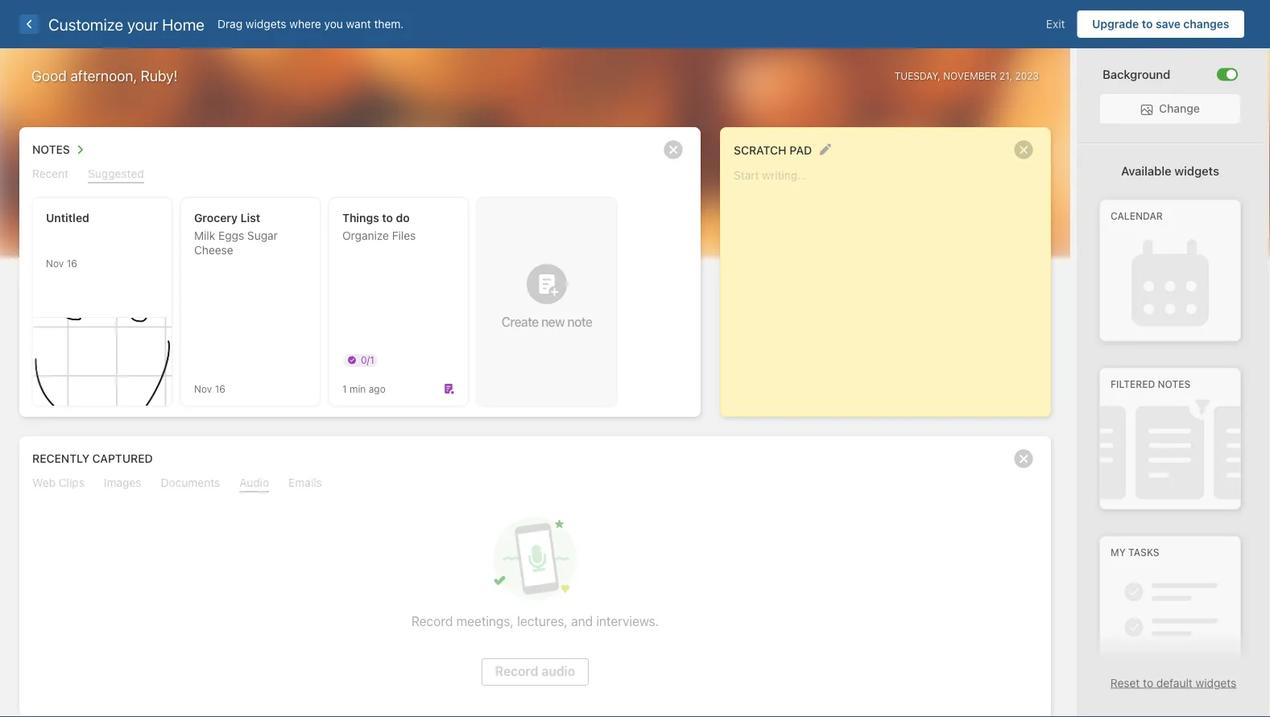Task type: describe. For each thing, give the bounding box(es) containing it.
good
[[31, 67, 67, 85]]

want
[[346, 17, 371, 31]]

filtered
[[1111, 379, 1155, 390]]

exit button
[[1034, 10, 1077, 38]]

reset
[[1111, 677, 1140, 690]]

available widgets
[[1121, 164, 1220, 178]]

tuesday,
[[895, 70, 941, 82]]

widgets for available
[[1175, 164, 1220, 178]]

tuesday, november 21, 2023
[[895, 70, 1039, 82]]

my tasks
[[1111, 547, 1160, 558]]

to for reset
[[1143, 677, 1154, 690]]

to for upgrade
[[1142, 17, 1153, 31]]

upgrade
[[1092, 17, 1139, 31]]

1 vertical spatial remove image
[[1008, 443, 1040, 475]]

background
[[1103, 67, 1171, 81]]

2 vertical spatial widgets
[[1196, 677, 1237, 690]]

calendar
[[1111, 210, 1163, 222]]

available
[[1121, 164, 1172, 178]]

save
[[1156, 17, 1181, 31]]

edit widget title image
[[819, 144, 832, 156]]

change
[[1159, 102, 1200, 115]]

them.
[[374, 17, 404, 31]]

drag
[[217, 17, 243, 31]]

pad
[[790, 144, 812, 157]]

changes
[[1184, 17, 1230, 31]]

0 horizontal spatial remove image
[[657, 134, 690, 166]]

my
[[1111, 547, 1126, 558]]

november
[[943, 70, 997, 82]]

change button
[[1100, 94, 1241, 123]]

tasks
[[1129, 547, 1160, 558]]



Task type: locate. For each thing, give the bounding box(es) containing it.
widgets
[[246, 17, 286, 31], [1175, 164, 1220, 178], [1196, 677, 1237, 690]]

scratch pad
[[734, 144, 812, 157]]

0 vertical spatial remove image
[[657, 134, 690, 166]]

exit
[[1046, 17, 1065, 31]]

home
[[162, 15, 205, 33]]

widgets for drag
[[246, 17, 286, 31]]

21,
[[1000, 70, 1013, 82]]

0 vertical spatial to
[[1142, 17, 1153, 31]]

scratch pad button
[[734, 139, 812, 160]]

widgets right available
[[1175, 164, 1220, 178]]

upgrade to save changes
[[1092, 17, 1230, 31]]

background image
[[1227, 70, 1237, 79]]

1 vertical spatial to
[[1143, 677, 1154, 690]]

notes
[[1158, 379, 1191, 390]]

you
[[324, 17, 343, 31]]

reset to default widgets
[[1111, 677, 1237, 690]]

widgets right default
[[1196, 677, 1237, 690]]

to left save
[[1142, 17, 1153, 31]]

2023
[[1015, 70, 1039, 82]]

1 horizontal spatial remove image
[[1008, 443, 1040, 475]]

ruby!
[[141, 67, 178, 85]]

reset to default widgets button
[[1111, 677, 1237, 690]]

upgrade to save changes button
[[1077, 10, 1245, 38]]

your
[[127, 15, 158, 33]]

customize your home
[[48, 15, 205, 33]]

filtered notes
[[1111, 379, 1191, 390]]

remove image
[[1008, 134, 1040, 166]]

customize
[[48, 15, 123, 33]]

afternoon,
[[70, 67, 137, 85]]

good afternoon, ruby!
[[31, 67, 178, 85]]

1 vertical spatial widgets
[[1175, 164, 1220, 178]]

0 vertical spatial widgets
[[246, 17, 286, 31]]

to inside button
[[1142, 17, 1153, 31]]

where
[[289, 17, 321, 31]]

to right reset
[[1143, 677, 1154, 690]]

scratch
[[734, 144, 787, 157]]

to
[[1142, 17, 1153, 31], [1143, 677, 1154, 690]]

remove image
[[657, 134, 690, 166], [1008, 443, 1040, 475]]

drag widgets where you want them.
[[217, 17, 404, 31]]

default
[[1157, 677, 1193, 690]]

widgets right drag
[[246, 17, 286, 31]]



Task type: vqa. For each thing, say whether or not it's contained in the screenshot.
the devices.
no



